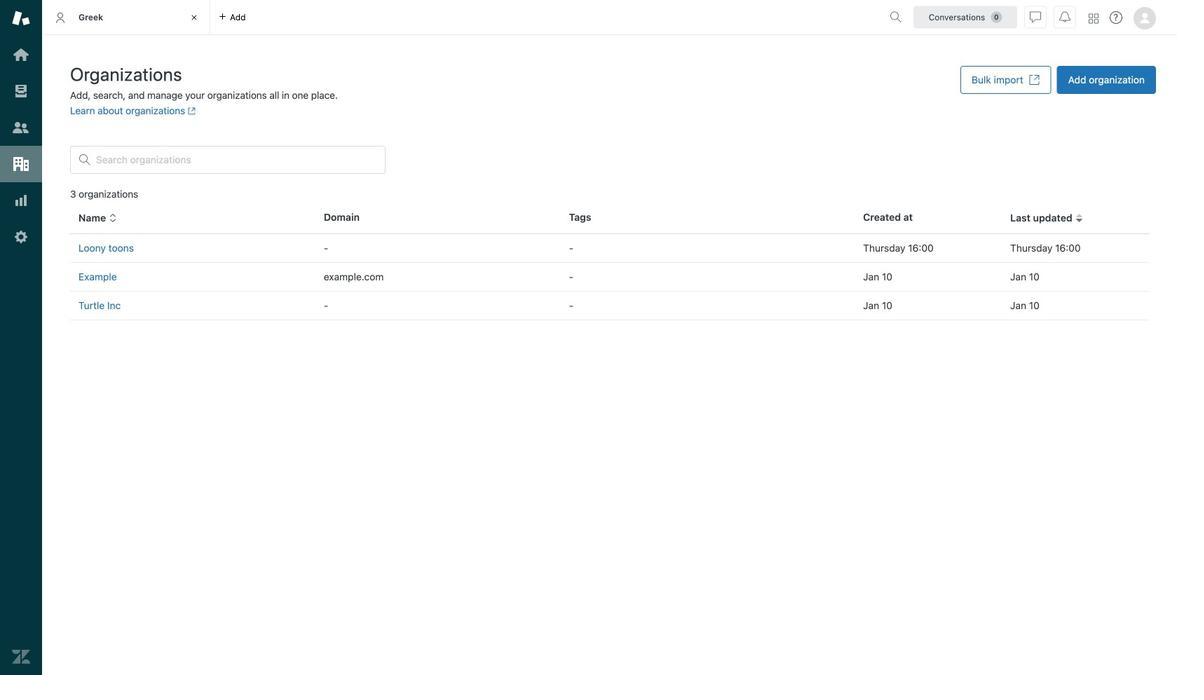 Task type: locate. For each thing, give the bounding box(es) containing it.
reporting image
[[12, 191, 30, 210]]

get started image
[[12, 46, 30, 64]]

tab
[[42, 0, 210, 35]]

customers image
[[12, 119, 30, 137]]

get help image
[[1110, 11, 1123, 24]]

zendesk support image
[[12, 9, 30, 27]]

notifications image
[[1060, 12, 1071, 23]]

main element
[[0, 0, 42, 675]]

zendesk products image
[[1089, 14, 1099, 23]]

organizations image
[[12, 155, 30, 173]]

admin image
[[12, 228, 30, 246]]

close image
[[187, 11, 201, 25]]



Task type: vqa. For each thing, say whether or not it's contained in the screenshot.
Zendesk Support icon
yes



Task type: describe. For each thing, give the bounding box(es) containing it.
(opens in a new tab) image
[[185, 107, 196, 115]]

views image
[[12, 82, 30, 100]]

zendesk image
[[12, 648, 30, 666]]

button displays agent's chat status as invisible. image
[[1030, 12, 1041, 23]]

tabs tab list
[[42, 0, 884, 35]]

Search organizations field
[[96, 154, 377, 166]]



